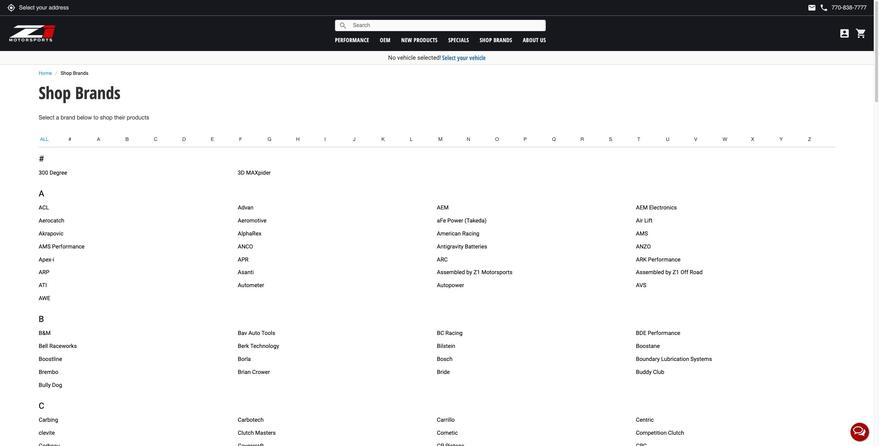Task type: describe. For each thing, give the bounding box(es) containing it.
z1 motorsports logo image
[[9, 25, 56, 42]]

Search search field
[[347, 20, 546, 31]]



Task type: vqa. For each thing, say whether or not it's contained in the screenshot.
Z1 Motorsports Logo at the left of page
yes



